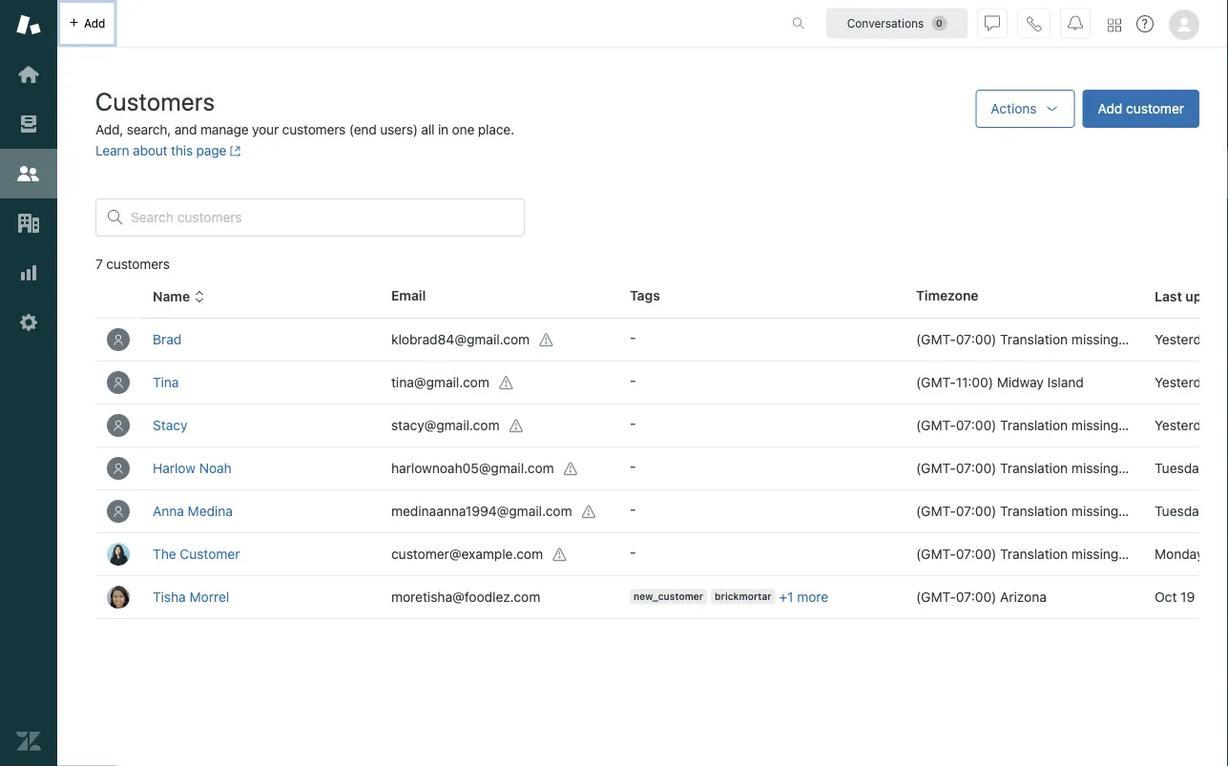 Task type: vqa. For each thing, say whether or not it's contained in the screenshot.
the topmost Connect
no



Task type: locate. For each thing, give the bounding box(es) containing it.
medina
[[188, 504, 233, 519]]

tina@gmail.com
[[391, 374, 490, 390]]

12 for stacy@gmail.com
[[1220, 418, 1229, 433]]

0 vertical spatial yesterday 12
[[1155, 375, 1229, 391]]

views image
[[16, 112, 41, 137]]

medinaanna1994@gmail.com
[[391, 503, 572, 519]]

1 12 from the top
[[1220, 375, 1229, 391]]

2 vertical spatial yesterday
[[1155, 418, 1216, 433]]

2 tuesday from the top
[[1155, 504, 1207, 519]]

tisha morrel
[[153, 590, 229, 605]]

customers
[[282, 122, 346, 137], [106, 256, 170, 272]]

0 vertical spatial tuesday
[[1155, 461, 1207, 476]]

yesterday 12 up tuesday 13:2
[[1155, 418, 1229, 433]]

stacy
[[153, 418, 188, 433]]

2 - from the top
[[630, 373, 636, 389]]

1 vertical spatial 12
[[1220, 418, 1229, 433]]

2 (gmt- from the top
[[917, 590, 956, 605]]

0 vertical spatial unverified email image
[[540, 333, 555, 348]]

yesterday 13
[[1155, 332, 1229, 348]]

tuesday left 13:1
[[1155, 504, 1207, 519]]

1 yesterday from the top
[[1155, 332, 1216, 348]]

get started image
[[16, 62, 41, 87]]

yesterday down the yesterday 13
[[1155, 375, 1216, 391]]

update
[[1186, 289, 1229, 305]]

2 yesterday from the top
[[1155, 375, 1216, 391]]

12
[[1220, 375, 1229, 391], [1220, 418, 1229, 433]]

0 vertical spatial 12
[[1220, 375, 1229, 391]]

add customer button
[[1083, 90, 1200, 128]]

arizona
[[1001, 590, 1047, 605]]

unverified email image
[[499, 376, 514, 391], [509, 419, 525, 434], [582, 505, 597, 520]]

brickmortar +1 more
[[715, 589, 829, 605]]

-
[[630, 330, 636, 346], [630, 373, 636, 389], [630, 416, 636, 432], [630, 459, 636, 475], [630, 502, 636, 518], [630, 545, 636, 560]]

admin image
[[16, 310, 41, 335]]

anna medina
[[153, 504, 233, 519]]

(gmt- for 11:00)
[[917, 375, 956, 391]]

add customer
[[1099, 101, 1185, 116]]

anna medina link
[[153, 504, 233, 519]]

0 vertical spatial yesterday
[[1155, 332, 1216, 348]]

(gmt-11:00) midway island
[[917, 375, 1085, 391]]

(gmt- left the midway
[[917, 375, 956, 391]]

unverified email image for tina@gmail.com
[[499, 376, 514, 391]]

12 down 13
[[1220, 375, 1229, 391]]

- for stacy@gmail.com
[[630, 416, 636, 432]]

2 vertical spatial unverified email image
[[582, 505, 597, 520]]

3 yesterday from the top
[[1155, 418, 1216, 433]]

add,
[[95, 122, 123, 137]]

1 vertical spatial tuesday
[[1155, 504, 1207, 519]]

moretisha@foodlez.com
[[391, 590, 541, 605]]

0 horizontal spatial customers
[[106, 256, 170, 272]]

2 vertical spatial unverified email image
[[553, 548, 568, 563]]

7
[[95, 256, 103, 272]]

2 12 from the top
[[1220, 418, 1229, 433]]

monday 09:1
[[1155, 547, 1229, 562]]

tuesday left 13:2
[[1155, 461, 1207, 476]]

1 - from the top
[[630, 330, 636, 346]]

learn
[[95, 143, 129, 159]]

07:00)
[[956, 590, 997, 605]]

2 yesterday 12 from the top
[[1155, 418, 1229, 433]]

1 tuesday from the top
[[1155, 461, 1207, 476]]

tuesday 13:1
[[1155, 504, 1229, 519]]

unverified email image
[[540, 333, 555, 348], [564, 462, 579, 477], [553, 548, 568, 563]]

- for medinaanna1994@gmail.com
[[630, 502, 636, 518]]

yesterday for tina@gmail.com
[[1155, 375, 1216, 391]]

klobrad84@gmail.com
[[391, 331, 530, 347]]

4 - from the top
[[630, 459, 636, 475]]

customers add, search, and manage your customers (end users) all in one place.
[[95, 86, 514, 137]]

more
[[798, 589, 829, 605]]

3 - from the top
[[630, 416, 636, 432]]

unverified email image for klobrad84@gmail.com
[[540, 333, 555, 348]]

+1
[[780, 589, 794, 605]]

0 vertical spatial (gmt-
[[917, 375, 956, 391]]

unverified email image for medinaanna1994@gmail.com
[[582, 505, 597, 520]]

organizations image
[[16, 211, 41, 236]]

learn about this page
[[95, 143, 227, 159]]

unverified email image for customer@example.com
[[553, 548, 568, 563]]

button displays agent's chat status as invisible. image
[[985, 16, 1001, 31]]

tuesday for tuesday 13:2
[[1155, 461, 1207, 476]]

(gmt- for 07:00)
[[917, 590, 956, 605]]

customers image
[[16, 161, 41, 186]]

tisha
[[153, 590, 186, 605]]

yesterday
[[1155, 332, 1216, 348], [1155, 375, 1216, 391], [1155, 418, 1216, 433]]

1 vertical spatial yesterday 12
[[1155, 418, 1229, 433]]

actions button
[[976, 90, 1076, 128]]

13:2
[[1210, 461, 1229, 476]]

13
[[1220, 332, 1229, 348]]

stacy link
[[153, 418, 188, 433]]

1 vertical spatial unverified email image
[[509, 419, 525, 434]]

- for tina@gmail.com
[[630, 373, 636, 389]]

place.
[[478, 122, 514, 137]]

name
[[153, 289, 190, 305]]

unverified email image for stacy@gmail.com
[[509, 419, 525, 434]]

1 yesterday 12 from the top
[[1155, 375, 1229, 391]]

1 vertical spatial unverified email image
[[564, 462, 579, 477]]

(gmt-
[[917, 375, 956, 391], [917, 590, 956, 605]]

customers right 7
[[106, 256, 170, 272]]

tuesday
[[1155, 461, 1207, 476], [1155, 504, 1207, 519]]

19
[[1181, 590, 1196, 605]]

notifications image
[[1068, 16, 1084, 31]]

brad link
[[153, 332, 182, 348]]

yesterday 12 for tina@gmail.com
[[1155, 375, 1229, 391]]

last update
[[1155, 289, 1229, 305]]

yesterday up tuesday 13:2
[[1155, 418, 1216, 433]]

yesterday left 13
[[1155, 332, 1216, 348]]

12 up 13:2
[[1220, 418, 1229, 433]]

harlow noah
[[153, 461, 232, 476]]

get help image
[[1137, 15, 1154, 32]]

(gmt- left "arizona"
[[917, 590, 956, 605]]

learn about this page link
[[95, 143, 241, 159]]

morrel
[[190, 590, 229, 605]]

1 horizontal spatial customers
[[282, 122, 346, 137]]

brickmortar
[[715, 591, 772, 602]]

oct
[[1155, 590, 1178, 605]]

0 vertical spatial customers
[[282, 122, 346, 137]]

1 vertical spatial yesterday
[[1155, 375, 1216, 391]]

name button
[[153, 288, 205, 306]]

one
[[452, 122, 475, 137]]

island
[[1048, 375, 1085, 391]]

yesterday for klobrad84@gmail.com
[[1155, 332, 1216, 348]]

customers right your
[[282, 122, 346, 137]]

yesterday 12 down the yesterday 13
[[1155, 375, 1229, 391]]

1 (gmt- from the top
[[917, 375, 956, 391]]

6 - from the top
[[630, 545, 636, 560]]

new_customer
[[634, 591, 704, 602]]

add button
[[57, 0, 117, 47]]

(opens in a new tab) image
[[227, 145, 241, 157]]

zendesk support image
[[16, 12, 41, 37]]

yesterday 12
[[1155, 375, 1229, 391], [1155, 418, 1229, 433]]

yesterday for stacy@gmail.com
[[1155, 418, 1216, 433]]

0 vertical spatial unverified email image
[[499, 376, 514, 391]]

1 vertical spatial (gmt-
[[917, 590, 956, 605]]

add
[[1099, 101, 1123, 116]]

5 - from the top
[[630, 502, 636, 518]]



Task type: describe. For each thing, give the bounding box(es) containing it.
- for klobrad84@gmail.com
[[630, 330, 636, 346]]

manage
[[200, 122, 249, 137]]

add
[[84, 17, 105, 30]]

09:1
[[1208, 547, 1229, 562]]

email
[[391, 288, 426, 304]]

the customer link
[[153, 547, 240, 562]]

anna
[[153, 504, 184, 519]]

oct 19
[[1155, 590, 1196, 605]]

main element
[[0, 0, 57, 767]]

users)
[[380, 122, 418, 137]]

(end
[[349, 122, 377, 137]]

search,
[[127, 122, 171, 137]]

Search customers field
[[131, 209, 513, 226]]

7 customers
[[95, 256, 170, 272]]

tisha morrel link
[[153, 590, 229, 605]]

noah
[[199, 461, 232, 476]]

tina
[[153, 375, 179, 391]]

13:1
[[1210, 504, 1229, 519]]

conversations
[[848, 17, 925, 30]]

12 for tina@gmail.com
[[1220, 375, 1229, 391]]

about
[[133, 143, 168, 159]]

1 vertical spatial customers
[[106, 256, 170, 272]]

all
[[422, 122, 435, 137]]

conversations button
[[827, 8, 968, 39]]

tags
[[630, 288, 661, 304]]

harlow
[[153, 461, 196, 476]]

last update button
[[1155, 288, 1229, 306]]

customer@example.com
[[391, 546, 543, 562]]

tuesday 13:2
[[1155, 461, 1229, 476]]

actions
[[991, 101, 1038, 116]]

unverified email image for harlownoah05@gmail.com
[[564, 462, 579, 477]]

in
[[438, 122, 449, 137]]

this
[[171, 143, 193, 159]]

stacy@gmail.com
[[391, 417, 500, 433]]

harlow noah link
[[153, 461, 232, 476]]

harlownoah05@gmail.com
[[391, 460, 554, 476]]

- for customer@example.com
[[630, 545, 636, 560]]

customer
[[180, 547, 240, 562]]

zendesk products image
[[1109, 19, 1122, 32]]

the
[[153, 547, 176, 562]]

11:00)
[[956, 375, 994, 391]]

brad
[[153, 332, 182, 348]]

page
[[196, 143, 227, 159]]

customers
[[95, 86, 215, 116]]

the customer
[[153, 547, 240, 562]]

customer
[[1127, 101, 1185, 116]]

- for harlownoah05@gmail.com
[[630, 459, 636, 475]]

zendesk image
[[16, 729, 41, 754]]

midway
[[998, 375, 1044, 391]]

customers inside customers add, search, and manage your customers (end users) all in one place.
[[282, 122, 346, 137]]

reporting image
[[16, 261, 41, 285]]

yesterday 12 for stacy@gmail.com
[[1155, 418, 1229, 433]]

tina link
[[153, 375, 179, 391]]

tuesday for tuesday 13:1
[[1155, 504, 1207, 519]]

last
[[1155, 289, 1183, 305]]

monday
[[1155, 547, 1204, 562]]

(gmt-07:00) arizona
[[917, 590, 1047, 605]]

and
[[174, 122, 197, 137]]

+1 more button
[[780, 588, 829, 606]]

timezone
[[917, 288, 979, 304]]

your
[[252, 122, 279, 137]]



